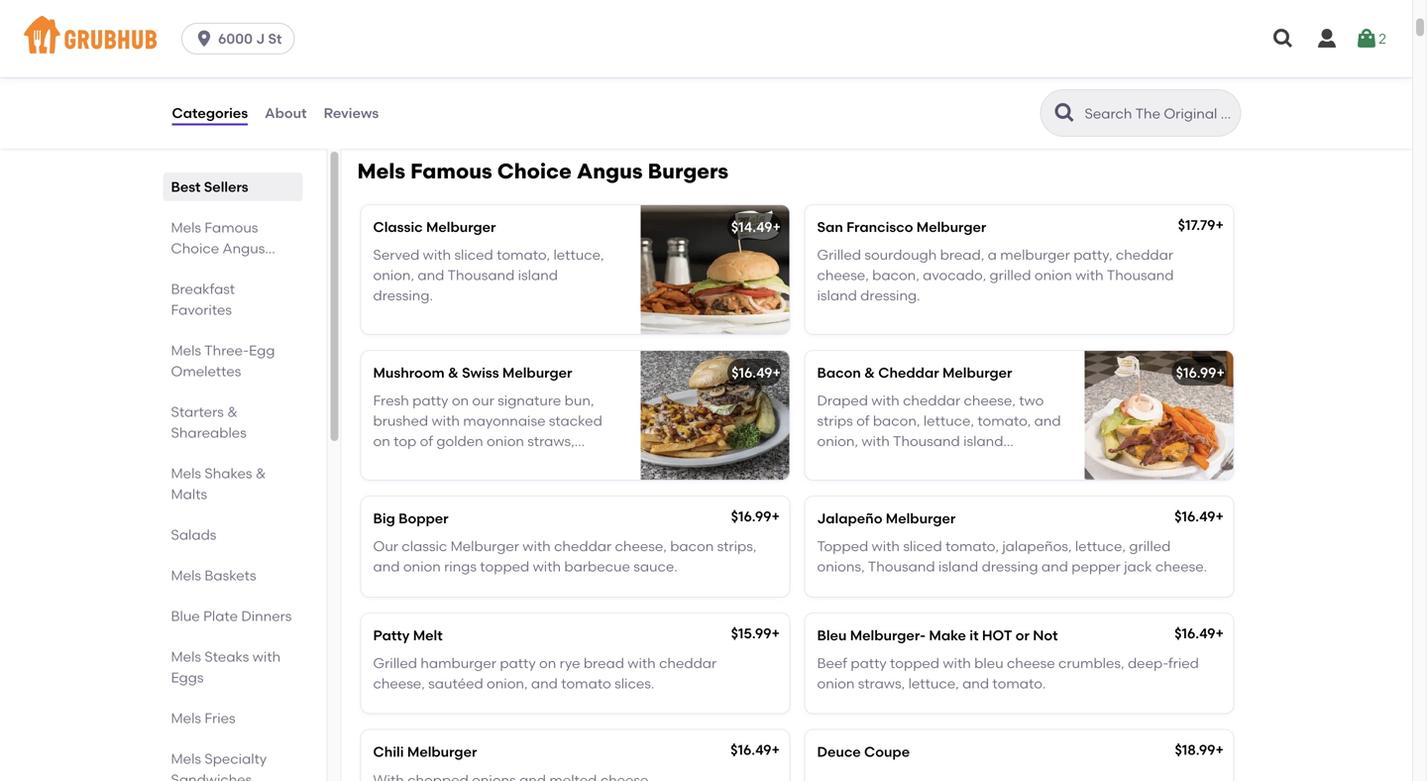 Task type: locate. For each thing, give the bounding box(es) containing it.
burgers
[[648, 159, 729, 184], [171, 261, 222, 278]]

with right steaks
[[253, 648, 281, 665]]

0 vertical spatial topped
[[480, 558, 530, 575]]

patty inside beef patty topped with bleu cheese crumbles, deep-fried onion straws, lettuce, and tomato.
[[851, 655, 887, 672]]

$15.99
[[731, 625, 772, 642]]

dressing. inside draped with cheddar cheese, two strips of bacon, lettuce, tomato, and onion, with thousand island dressing.
[[817, 453, 877, 469]]

mels for mels steaks with eggs
[[171, 648, 201, 665]]

1 vertical spatial cheese
[[1007, 655, 1055, 672]]

patty,
[[1074, 247, 1113, 263]]

dressing.
[[373, 287, 433, 304], [861, 287, 920, 304], [817, 453, 877, 469]]

onion down "classic"
[[403, 558, 441, 575]]

cheddar inside grilled sourdough bread, a melburger patty, cheddar cheese, bacon, avocado, grilled onion with thousand island dressing.
[[1116, 247, 1174, 263]]

with down make
[[943, 655, 971, 672]]

thousand inside served with sliced tomato, lettuce, onion, and thousand island dressing.
[[448, 267, 515, 284]]

2 bacon, from the top
[[873, 412, 920, 429]]

with down jalapeño melburger
[[872, 538, 900, 555]]

with
[[421, 81, 449, 98], [423, 247, 451, 263], [1076, 267, 1104, 284], [872, 392, 900, 409], [432, 412, 460, 429], [862, 433, 890, 449], [426, 453, 455, 469], [523, 538, 551, 555], [872, 538, 900, 555], [533, 558, 561, 575], [253, 648, 281, 665], [628, 655, 656, 672], [943, 655, 971, 672]]

svg image for 2
[[1355, 27, 1379, 51]]

$16.49 + left deuce
[[731, 742, 780, 759]]

mushrooms.
[[523, 473, 605, 490]]

0 vertical spatial served
[[371, 81, 418, 98]]

Search The Original Mels search field
[[1083, 104, 1235, 123]]

$16.49 up cheese.
[[1175, 508, 1216, 525]]

choice inside mels famous choice angus burgers breakfast favorites
[[171, 240, 219, 257]]

1 vertical spatial grilled
[[373, 655, 417, 672]]

2 vertical spatial tomato,
[[946, 538, 999, 555]]

cheddar
[[879, 364, 939, 381]]

burgers for mels famous choice angus burgers breakfast favorites
[[171, 261, 222, 278]]

1 vertical spatial grilled
[[1129, 538, 1171, 555]]

bacon & cheddar melburger image
[[1085, 351, 1234, 480]]

1 horizontal spatial famous
[[410, 159, 492, 184]]

1 horizontal spatial onion,
[[487, 675, 528, 692]]

0 vertical spatial grilled
[[990, 267, 1031, 284]]

1 vertical spatial famous
[[205, 219, 258, 236]]

with down mushrooms.
[[523, 538, 551, 555]]

golden
[[437, 433, 483, 449]]

salads
[[171, 526, 216, 543]]

famous
[[410, 159, 492, 184], [205, 219, 258, 236]]

and down bleu
[[963, 675, 989, 692]]

dressing. down sourdough
[[861, 287, 920, 304]]

famous down sellers
[[205, 219, 258, 236]]

served up reviews
[[371, 81, 418, 98]]

1 vertical spatial bacon
[[670, 538, 714, 555]]

dressing. inside grilled sourdough bread, a melburger patty, cheddar cheese, bacon, avocado, grilled onion with thousand island dressing.
[[861, 287, 920, 304]]

lettuce,
[[554, 247, 604, 263], [924, 412, 974, 429], [1075, 538, 1126, 555], [909, 675, 959, 692]]

1 vertical spatial served
[[373, 247, 420, 263]]

lettuce, up pepper
[[1075, 538, 1126, 555]]

sliced for jalapeño melburger
[[903, 538, 942, 555]]

best sellers
[[171, 178, 248, 195]]

j
[[256, 30, 265, 47]]

island inside served with sliced tomato, lettuce, onion, and thousand island dressing.
[[518, 267, 558, 284]]

1 four from the left
[[915, 81, 942, 98]]

$16.49 for chili melburger
[[731, 742, 772, 759]]

svg image for 6000 j st
[[194, 29, 214, 49]]

mels up sandwiches
[[171, 750, 201, 767]]

1 vertical spatial tomato,
[[978, 412, 1031, 429]]

cheese, up sauce.
[[615, 538, 667, 555]]

lettuce, down the bleu melburger- make it hot or not
[[909, 675, 959, 692]]

cheddar inside grilled hamburger patty on rye bread with cheddar cheese, sautéed onion, and tomato slices.
[[659, 655, 717, 672]]

tomato, inside served with sliced tomato, lettuce, onion, and thousand island dressing.
[[497, 247, 550, 263]]

topped down the bleu melburger- make it hot or not
[[890, 655, 940, 672]]

served inside served with sliced tomato, lettuce, onion, and thousand island dressing.
[[373, 247, 420, 263]]

$14.49 +
[[731, 219, 781, 235]]

0 horizontal spatial bacon
[[670, 538, 714, 555]]

0 vertical spatial burgers
[[648, 159, 729, 184]]

reviews
[[324, 104, 379, 121]]

jack
[[1124, 558, 1152, 575]]

dressing. down classic
[[373, 287, 433, 304]]

& right mushroom
[[448, 364, 459, 381]]

2 horizontal spatial svg image
[[1355, 27, 1379, 51]]

choice for mels famous choice angus burgers breakfast favorites
[[171, 240, 219, 257]]

1 vertical spatial sautéed
[[428, 675, 483, 692]]

$16.49 + for jalapeño melburger
[[1175, 508, 1224, 525]]

$16.49 + for bleu melburger- make it hot or not
[[1175, 625, 1224, 642]]

grilled sourdough bread, a melburger patty, cheddar cheese, bacon, avocado, grilled onion with thousand island dressing.
[[817, 247, 1174, 304]]

0 vertical spatial $16.99 +
[[1176, 364, 1225, 381]]

0 horizontal spatial topped
[[480, 558, 530, 575]]

$16.99
[[1176, 364, 1217, 381], [731, 508, 772, 525]]

steaks
[[205, 648, 249, 665]]

0 horizontal spatial famous
[[205, 219, 258, 236]]

& right bacon
[[865, 364, 875, 381]]

sourdough
[[865, 247, 937, 263]]

four up the search icon
[[1073, 81, 1100, 98]]

classic melburger image
[[641, 205, 790, 334]]

thousand
[[448, 267, 515, 284], [1107, 267, 1174, 284], [893, 433, 960, 449], [868, 558, 935, 575]]

0 horizontal spatial $16.99 +
[[731, 508, 780, 525]]

island inside topped with sliced tomato, jalapeños, lettuce, grilled onions, thousand island dressing and pepper jack cheese.
[[939, 558, 979, 575]]

with choice of four pieces of bacon or four sausage links.
[[815, 81, 1196, 98]]

svg image inside 2 button
[[1355, 27, 1379, 51]]

choice
[[497, 159, 572, 184], [171, 240, 219, 257]]

1 bacon, from the top
[[872, 267, 920, 284]]

2 horizontal spatial patty
[[851, 655, 887, 672]]

grilled
[[817, 247, 861, 263], [373, 655, 417, 672]]

$18.99
[[1175, 742, 1216, 759]]

on left our
[[452, 392, 469, 409]]

cheese down mayonnaise
[[497, 453, 545, 469]]

sliced down jalapeño melburger
[[903, 538, 942, 555]]

patty for beef
[[851, 655, 887, 672]]

topped inside beef patty topped with bleu cheese crumbles, deep-fried onion straws, lettuce, and tomato.
[[890, 655, 940, 672]]

1 horizontal spatial topped
[[890, 655, 940, 672]]

bacon up sauce.
[[670, 538, 714, 555]]

tomato, down 'mels famous choice angus burgers' on the top
[[497, 247, 550, 263]]

and down jalapeños,
[[1042, 558, 1068, 575]]

1 horizontal spatial $16.99
[[1176, 364, 1217, 381]]

tomato
[[561, 675, 611, 692]]

onion,
[[373, 267, 414, 284], [817, 433, 858, 449], [487, 675, 528, 692]]

bacon, down cheddar
[[873, 412, 920, 429]]

and left syrup
[[559, 81, 586, 98]]

patty down mushroom
[[412, 392, 448, 409]]

0 vertical spatial $16.99
[[1176, 364, 1217, 381]]

1 vertical spatial burgers
[[171, 261, 222, 278]]

grilled down patty
[[373, 655, 417, 672]]

0 horizontal spatial choice
[[171, 240, 219, 257]]

angus inside mels famous choice angus burgers breakfast favorites
[[223, 240, 265, 257]]

dressing. for fresh patty on our signature bun, brushed with mayonnaise stacked on top of golden onion straws, draped with swiss cheese and smothered in sautéed mushrooms.
[[817, 453, 877, 469]]

0 horizontal spatial burgers
[[171, 261, 222, 278]]

patty left rye
[[500, 655, 536, 672]]

and inside topped with sliced tomato, jalapeños, lettuce, grilled onions, thousand island dressing and pepper jack cheese.
[[1042, 558, 1068, 575]]

melburger up signature at the left
[[502, 364, 572, 381]]

thousand down bacon & cheddar melburger
[[893, 433, 960, 449]]

mels specialty sandwiches
[[171, 750, 267, 781]]

straws, inside beef patty topped with bleu cheese crumbles, deep-fried onion straws, lettuce, and tomato.
[[858, 675, 905, 692]]

onion, down classic
[[373, 267, 414, 284]]

grilled inside grilled hamburger patty on rye bread with cheddar cheese, sautéed onion, and tomato slices.
[[373, 655, 417, 672]]

1 vertical spatial angus
[[223, 240, 265, 257]]

0 vertical spatial angus
[[577, 159, 643, 184]]

$16.49 + up cheese.
[[1175, 508, 1224, 525]]

dressing. down strips
[[817, 453, 877, 469]]

famous inside mels famous choice angus burgers breakfast favorites
[[205, 219, 258, 236]]

angus for mels famous choice angus burgers
[[577, 159, 643, 184]]

1 vertical spatial choice
[[171, 240, 219, 257]]

cheese inside fresh patty on our signature bun, brushed with mayonnaise stacked on top of golden onion straws, draped with swiss cheese and smothered in sautéed mushrooms.
[[497, 453, 545, 469]]

1 horizontal spatial $16.99 +
[[1176, 364, 1225, 381]]

0 vertical spatial choice
[[497, 159, 572, 184]]

sliced inside topped with sliced tomato, jalapeños, lettuce, grilled onions, thousand island dressing and pepper jack cheese.
[[903, 538, 942, 555]]

onion inside grilled sourdough bread, a melburger patty, cheddar cheese, bacon, avocado, grilled onion with thousand island dressing.
[[1035, 267, 1072, 284]]

bacon, down sourdough
[[872, 267, 920, 284]]

beef patty topped with bleu cheese crumbles, deep-fried onion straws, lettuce, and tomato.
[[817, 655, 1199, 692]]

blue
[[171, 608, 200, 624]]

mels up eggs
[[171, 648, 201, 665]]

hamburger
[[421, 655, 497, 672]]

1 vertical spatial $16.99 +
[[731, 508, 780, 525]]

with left the whipped
[[421, 81, 449, 98]]

$16.49 + up the fried
[[1175, 625, 1224, 642]]

island inside grilled sourdough bread, a melburger patty, cheddar cheese, bacon, avocado, grilled onion with thousand island dressing.
[[817, 287, 857, 304]]

0 vertical spatial sautéed
[[465, 473, 520, 490]]

cheese, down patty
[[373, 675, 425, 692]]

lettuce, inside topped with sliced tomato, jalapeños, lettuce, grilled onions, thousand island dressing and pepper jack cheese.
[[1075, 538, 1126, 555]]

onion down beef
[[817, 675, 855, 692]]

0 horizontal spatial grilled
[[990, 267, 1031, 284]]

0 horizontal spatial four
[[915, 81, 942, 98]]

straws, down melburger-
[[858, 675, 905, 692]]

stacked
[[549, 412, 602, 429]]

0 vertical spatial sliced
[[454, 247, 493, 263]]

0 horizontal spatial grilled
[[373, 655, 417, 672]]

thousand down patty,
[[1107, 267, 1174, 284]]

2
[[1379, 30, 1387, 47]]

on left rye
[[539, 655, 556, 672]]

1 vertical spatial on
[[373, 433, 390, 449]]

with inside served with whipped butter and syrup button
[[421, 81, 449, 98]]

1 vertical spatial onion,
[[817, 433, 858, 449]]

and inside grilled hamburger patty on rye bread with cheddar cheese, sautéed onion, and tomato slices.
[[531, 675, 558, 692]]

bacon inside button
[[1009, 81, 1053, 98]]

lettuce, inside beef patty topped with bleu cheese crumbles, deep-fried onion straws, lettuce, and tomato.
[[909, 675, 959, 692]]

0 vertical spatial onion,
[[373, 267, 414, 284]]

sliced inside served with sliced tomato, lettuce, onion, and thousand island dressing.
[[454, 247, 493, 263]]

0 horizontal spatial $16.99
[[731, 508, 772, 525]]

topped inside our classic melburger with cheddar cheese, bacon strips, and onion rings topped with barbecue sauce.
[[480, 558, 530, 575]]

$16.49 + for chili melburger
[[731, 742, 780, 759]]

mels inside mels shakes & malts
[[171, 465, 201, 482]]

2 horizontal spatial onion,
[[817, 433, 858, 449]]

francisco
[[847, 219, 913, 235]]

svg image inside 6000 j st button
[[194, 29, 214, 49]]

served for served with sliced tomato, lettuce, onion, and thousand island dressing.
[[373, 247, 420, 263]]

mels down best
[[171, 219, 201, 236]]

and inside beef patty topped with bleu cheese crumbles, deep-fried onion straws, lettuce, and tomato.
[[963, 675, 989, 692]]

blue plate dinners
[[171, 608, 292, 624]]

with choice of four pieces of bacon or four sausage links. button
[[803, 36, 1236, 120]]

1 horizontal spatial four
[[1073, 81, 1100, 98]]

0 horizontal spatial angus
[[223, 240, 265, 257]]

shareables
[[171, 424, 247, 441]]

0 vertical spatial bacon,
[[872, 267, 920, 284]]

slices.
[[615, 675, 655, 692]]

lettuce, down bacon & cheddar melburger
[[924, 412, 974, 429]]

grilled inside grilled sourdough bread, a melburger patty, cheddar cheese, bacon, avocado, grilled onion with thousand island dressing.
[[817, 247, 861, 263]]

$16.49 left deuce
[[731, 742, 772, 759]]

mels baskets
[[171, 567, 256, 584]]

0 vertical spatial famous
[[410, 159, 492, 184]]

on inside grilled hamburger patty on rye bread with cheddar cheese, sautéed onion, and tomato slices.
[[539, 655, 556, 672]]

bacon right pieces on the right
[[1009, 81, 1053, 98]]

1 horizontal spatial cheese
[[1007, 655, 1055, 672]]

or up the search icon
[[1056, 81, 1070, 98]]

1 horizontal spatial bacon
[[1009, 81, 1053, 98]]

1 vertical spatial straws,
[[858, 675, 905, 692]]

cheddar inside our classic melburger with cheddar cheese, bacon strips, and onion rings topped with barbecue sauce.
[[554, 538, 612, 555]]

tomato, up 'dressing'
[[946, 538, 999, 555]]

cheese inside beef patty topped with bleu cheese crumbles, deep-fried onion straws, lettuce, and tomato.
[[1007, 655, 1055, 672]]

angus up breakfast
[[223, 240, 265, 257]]

0 vertical spatial bacon
[[1009, 81, 1053, 98]]

angus down syrup
[[577, 159, 643, 184]]

grilled for san
[[817, 247, 861, 263]]

cheddar inside draped with cheddar cheese, two strips of bacon, lettuce, tomato, and onion, with thousand island dressing.
[[903, 392, 961, 409]]

0 horizontal spatial onion,
[[373, 267, 414, 284]]

cheese, left "two" at the bottom of the page
[[964, 392, 1016, 409]]

mels for mels baskets
[[171, 567, 201, 584]]

cheese, inside grilled sourdough bread, a melburger patty, cheddar cheese, bacon, avocado, grilled onion with thousand island dressing.
[[817, 267, 869, 284]]

1 horizontal spatial or
[[1056, 81, 1070, 98]]

and up mushrooms.
[[549, 453, 575, 469]]

and inside served with sliced tomato, lettuce, onion, and thousand island dressing.
[[418, 267, 444, 284]]

tomato, for classic melburger
[[497, 247, 550, 263]]

1 vertical spatial sliced
[[903, 538, 942, 555]]

topped with sliced tomato, jalapeños, lettuce, grilled onions, thousand island dressing and pepper jack cheese.
[[817, 538, 1207, 575]]

served down classic
[[373, 247, 420, 263]]

famous for mels famous choice angus burgers breakfast favorites
[[205, 219, 258, 236]]

with down patty,
[[1076, 267, 1104, 284]]

2 vertical spatial on
[[539, 655, 556, 672]]

and inside draped with cheddar cheese, two strips of bacon, lettuce, tomato, and onion, with thousand island dressing.
[[1034, 412, 1061, 429]]

2 button
[[1355, 21, 1387, 56]]

dinners
[[241, 608, 292, 624]]

onion down melburger on the right top
[[1035, 267, 1072, 284]]

cheddar right bread
[[659, 655, 717, 672]]

sliced down classic melburger
[[454, 247, 493, 263]]

bacon for cheese,
[[670, 538, 714, 555]]

bread,
[[940, 247, 985, 263]]

mels for mels famous choice angus burgers breakfast favorites
[[171, 219, 201, 236]]

& up shareables
[[227, 403, 238, 420]]

on left top
[[373, 433, 390, 449]]

0 vertical spatial grilled
[[817, 247, 861, 263]]

famous up classic melburger
[[410, 159, 492, 184]]

and left the tomato at the left bottom
[[531, 675, 558, 692]]

0 vertical spatial tomato,
[[497, 247, 550, 263]]

and inside our classic melburger with cheddar cheese, bacon strips, and onion rings topped with barbecue sauce.
[[373, 558, 400, 575]]

2 horizontal spatial on
[[539, 655, 556, 672]]

grilled down a
[[990, 267, 1031, 284]]

thousand inside grilled sourdough bread, a melburger patty, cheddar cheese, bacon, avocado, grilled onion with thousand island dressing.
[[1107, 267, 1174, 284]]

with inside topped with sliced tomato, jalapeños, lettuce, grilled onions, thousand island dressing and pepper jack cheese.
[[872, 538, 900, 555]]

1 vertical spatial $16.99
[[731, 508, 772, 525]]

onion, inside draped with cheddar cheese, two strips of bacon, lettuce, tomato, and onion, with thousand island dressing.
[[817, 433, 858, 449]]

sautéed right "in"
[[465, 473, 520, 490]]

1 vertical spatial bacon,
[[873, 412, 920, 429]]

svg image
[[1315, 27, 1339, 51], [1355, 27, 1379, 51], [194, 29, 214, 49]]

cheddar
[[1116, 247, 1174, 263], [903, 392, 961, 409], [554, 538, 612, 555], [659, 655, 717, 672]]

cheddar down bacon & cheddar melburger
[[903, 392, 961, 409]]

melburger-
[[850, 627, 926, 644]]

1 vertical spatial or
[[1016, 627, 1030, 644]]

$16.49 for jalapeño melburger
[[1175, 508, 1216, 525]]

cheese
[[497, 453, 545, 469], [1007, 655, 1055, 672]]

$16.49 up the fried
[[1175, 625, 1216, 642]]

1 horizontal spatial sliced
[[903, 538, 942, 555]]

burgers inside mels famous choice angus burgers breakfast favorites
[[171, 261, 222, 278]]

mels for mels famous choice angus burgers
[[357, 159, 405, 184]]

1 horizontal spatial choice
[[497, 159, 572, 184]]

tomato, inside topped with sliced tomato, jalapeños, lettuce, grilled onions, thousand island dressing and pepper jack cheese.
[[946, 538, 999, 555]]

thousand down jalapeño melburger
[[868, 558, 935, 575]]

of right top
[[420, 433, 433, 449]]

breakfast
[[171, 281, 235, 297]]

0 horizontal spatial cheese
[[497, 453, 545, 469]]

0 horizontal spatial straws,
[[528, 433, 575, 449]]

avocado,
[[923, 267, 986, 284]]

classic
[[402, 538, 447, 555]]

& inside starters & shareables
[[227, 403, 238, 420]]

mels inside mels steaks with eggs
[[171, 648, 201, 665]]

with inside served with sliced tomato, lettuce, onion, and thousand island dressing.
[[423, 247, 451, 263]]

syrup
[[589, 81, 626, 98]]

lettuce, inside served with sliced tomato, lettuce, onion, and thousand island dressing.
[[554, 247, 604, 263]]

grilled
[[990, 267, 1031, 284], [1129, 538, 1171, 555]]

patty down melburger-
[[851, 655, 887, 672]]

0 vertical spatial swiss
[[462, 364, 499, 381]]

mels for mels fries
[[171, 710, 201, 727]]

choice up breakfast
[[171, 240, 219, 257]]

0 vertical spatial cheese
[[497, 453, 545, 469]]

butter
[[514, 81, 556, 98]]

tomato, inside draped with cheddar cheese, two strips of bacon, lettuce, tomato, and onion, with thousand island dressing.
[[978, 412, 1031, 429]]

0 vertical spatial on
[[452, 392, 469, 409]]

mels inside mels three-egg omelettes
[[171, 342, 201, 359]]

1 horizontal spatial angus
[[577, 159, 643, 184]]

onions,
[[817, 558, 865, 575]]

chili
[[373, 744, 404, 760]]

of right strips
[[856, 412, 870, 429]]

st
[[268, 30, 282, 47]]

bacon & cheddar melburger
[[817, 364, 1012, 381]]

mels for mels three-egg omelettes
[[171, 342, 201, 359]]

sautéed down hamburger
[[428, 675, 483, 692]]

melburger up rings
[[451, 538, 519, 555]]

1 horizontal spatial burgers
[[648, 159, 729, 184]]

big
[[373, 510, 395, 527]]

mels for mels shakes & malts
[[171, 465, 201, 482]]

0 horizontal spatial patty
[[412, 392, 448, 409]]

onion, down strips
[[817, 433, 858, 449]]

1 horizontal spatial patty
[[500, 655, 536, 672]]

patty for fresh
[[412, 392, 448, 409]]

grilled down san
[[817, 247, 861, 263]]

1 horizontal spatial grilled
[[1129, 538, 1171, 555]]

pepper
[[1072, 558, 1121, 575]]

specialty
[[205, 750, 267, 767]]

served
[[371, 81, 418, 98], [373, 247, 420, 263]]

grilled inside topped with sliced tomato, jalapeños, lettuce, grilled onions, thousand island dressing and pepper jack cheese.
[[1129, 538, 1171, 555]]

favorites
[[171, 301, 232, 318]]

with up "slices."
[[628, 655, 656, 672]]

three-
[[204, 342, 249, 359]]

patty inside fresh patty on our signature bun, brushed with mayonnaise stacked on top of golden onion straws, draped with swiss cheese and smothered in sautéed mushrooms.
[[412, 392, 448, 409]]

swiss down golden
[[458, 453, 494, 469]]

dressing. for served with sliced tomato, lettuce, onion, and thousand island dressing.
[[861, 287, 920, 304]]

grilled hamburger patty on rye bread with cheddar cheese, sautéed onion, and tomato slices.
[[373, 655, 717, 692]]

1 horizontal spatial on
[[452, 392, 469, 409]]

and down our at the left bottom
[[373, 558, 400, 575]]

bacon, inside draped with cheddar cheese, two strips of bacon, lettuce, tomato, and onion, with thousand island dressing.
[[873, 412, 920, 429]]

our
[[373, 538, 398, 555]]

and down "two" at the bottom of the page
[[1034, 412, 1061, 429]]

thousand down classic melburger
[[448, 267, 515, 284]]

cheese, down san
[[817, 267, 869, 284]]

0 vertical spatial or
[[1056, 81, 1070, 98]]

sliced for classic melburger
[[454, 247, 493, 263]]

$16.99 +
[[1176, 364, 1225, 381], [731, 508, 780, 525]]

grilled inside grilled sourdough bread, a melburger patty, cheddar cheese, bacon, avocado, grilled onion with thousand island dressing.
[[990, 267, 1031, 284]]

onion down mayonnaise
[[487, 433, 524, 449]]

0 horizontal spatial or
[[1016, 627, 1030, 644]]

cheddar up barbecue
[[554, 538, 612, 555]]

straws, down stacked
[[528, 433, 575, 449]]

0 horizontal spatial svg image
[[194, 29, 214, 49]]

four left pieces on the right
[[915, 81, 942, 98]]

bacon inside our classic melburger with cheddar cheese, bacon strips, and onion rings topped with barbecue sauce.
[[670, 538, 714, 555]]

1 vertical spatial topped
[[890, 655, 940, 672]]

0 vertical spatial straws,
[[528, 433, 575, 449]]

mels inside mels specialty sandwiches
[[171, 750, 201, 767]]

$16.49 left bacon
[[732, 364, 773, 381]]

0 horizontal spatial sliced
[[454, 247, 493, 263]]

$17.79
[[1178, 217, 1216, 233]]

bacon
[[817, 364, 861, 381]]

and inside fresh patty on our signature bun, brushed with mayonnaise stacked on top of golden onion straws, draped with swiss cheese and smothered in sautéed mushrooms.
[[549, 453, 575, 469]]

melburger
[[1000, 247, 1070, 263]]

our classic melburger with cheddar cheese, bacon strips, and onion rings topped with barbecue sauce.
[[373, 538, 757, 575]]

angus
[[577, 159, 643, 184], [223, 240, 265, 257]]

1 horizontal spatial grilled
[[817, 247, 861, 263]]

shakes
[[205, 465, 252, 482]]

served with sliced tomato, lettuce, onion, and thousand island dressing.
[[373, 247, 604, 304]]

1 vertical spatial swiss
[[458, 453, 494, 469]]

served inside served with whipped butter and syrup button
[[371, 81, 418, 98]]

2 vertical spatial onion,
[[487, 675, 528, 692]]

mels inside mels famous choice angus burgers breakfast favorites
[[171, 219, 201, 236]]

thousand inside topped with sliced tomato, jalapeños, lettuce, grilled onions, thousand island dressing and pepper jack cheese.
[[868, 558, 935, 575]]

and inside button
[[559, 81, 586, 98]]

search icon image
[[1053, 101, 1077, 125]]

1 horizontal spatial straws,
[[858, 675, 905, 692]]

top
[[394, 433, 417, 449]]



Task type: vqa. For each thing, say whether or not it's contained in the screenshot.
rightmost TOTS,
no



Task type: describe. For each thing, give the bounding box(es) containing it.
it
[[970, 627, 979, 644]]

with inside mels steaks with eggs
[[253, 648, 281, 665]]

grilled for patty
[[373, 655, 417, 672]]

mels fries
[[171, 710, 236, 727]]

onion inside fresh patty on our signature bun, brushed with mayonnaise stacked on top of golden onion straws, draped with swiss cheese and smothered in sautéed mushrooms.
[[487, 433, 524, 449]]

main navigation navigation
[[0, 0, 1412, 77]]

mels steaks with eggs
[[171, 648, 281, 686]]

with inside beef patty topped with bleu cheese crumbles, deep-fried onion straws, lettuce, and tomato.
[[943, 655, 971, 672]]

& inside mels shakes & malts
[[256, 465, 266, 482]]

strips,
[[717, 538, 757, 555]]

jalapeños,
[[1002, 538, 1072, 555]]

egg
[[249, 342, 275, 359]]

or inside button
[[1056, 81, 1070, 98]]

san
[[817, 219, 843, 235]]

served for served with whipped butter and syrup
[[371, 81, 418, 98]]

best
[[171, 178, 201, 195]]

burgers for mels famous choice angus burgers
[[648, 159, 729, 184]]

starters
[[171, 403, 224, 420]]

onion inside our classic melburger with cheddar cheese, bacon strips, and onion rings topped with barbecue sauce.
[[403, 558, 441, 575]]

bun,
[[565, 392, 594, 409]]

of inside fresh patty on our signature bun, brushed with mayonnaise stacked on top of golden onion straws, draped with swiss cheese and smothered in sautéed mushrooms.
[[420, 433, 433, 449]]

two
[[1019, 392, 1044, 409]]

0 horizontal spatial on
[[373, 433, 390, 449]]

melt
[[413, 627, 443, 644]]

sellers
[[204, 178, 248, 195]]

fries
[[205, 710, 236, 727]]

straws, inside fresh patty on our signature bun, brushed with mayonnaise stacked on top of golden onion straws, draped with swiss cheese and smothered in sautéed mushrooms.
[[528, 433, 575, 449]]

6000 j st button
[[182, 23, 303, 55]]

with up "in"
[[426, 453, 455, 469]]

melburger up bread,
[[917, 219, 987, 235]]

served with whipped butter and syrup button
[[359, 36, 791, 120]]

mels famous choice angus burgers breakfast favorites
[[171, 219, 265, 318]]

our
[[472, 392, 494, 409]]

mels shakes & malts
[[171, 465, 266, 503]]

mels three-egg omelettes
[[171, 342, 275, 380]]

& for starters
[[227, 403, 238, 420]]

$14.49
[[731, 219, 773, 235]]

rye
[[560, 655, 580, 672]]

about button
[[264, 77, 308, 149]]

bacon for of
[[1009, 81, 1053, 98]]

choice
[[850, 81, 895, 98]]

rings
[[444, 558, 477, 575]]

2 four from the left
[[1073, 81, 1100, 98]]

with inside grilled sourdough bread, a melburger patty, cheddar cheese, bacon, avocado, grilled onion with thousand island dressing.
[[1076, 267, 1104, 284]]

sausage
[[1103, 81, 1160, 98]]

draped with cheddar cheese, two strips of bacon, lettuce, tomato, and onion, with thousand island dressing.
[[817, 392, 1061, 469]]

& for bacon
[[865, 364, 875, 381]]

swiss inside fresh patty on our signature bun, brushed with mayonnaise stacked on top of golden onion straws, draped with swiss cheese and smothered in sautéed mushrooms.
[[458, 453, 494, 469]]

mushroom
[[373, 364, 445, 381]]

$15.99 +
[[731, 625, 780, 642]]

smothered
[[373, 473, 446, 490]]

reviews button
[[323, 77, 380, 149]]

of right choice
[[898, 81, 912, 98]]

onion inside beef patty topped with bleu cheese crumbles, deep-fried onion straws, lettuce, and tomato.
[[817, 675, 855, 692]]

with down cheddar
[[872, 392, 900, 409]]

sandwiches
[[171, 771, 252, 781]]

choice for mels famous choice angus burgers
[[497, 159, 572, 184]]

sautéed inside fresh patty on our signature bun, brushed with mayonnaise stacked on top of golden onion straws, draped with swiss cheese and smothered in sautéed mushrooms.
[[465, 473, 520, 490]]

whipped
[[452, 81, 511, 98]]

famous for mels famous choice angus burgers
[[410, 159, 492, 184]]

thousand inside draped with cheddar cheese, two strips of bacon, lettuce, tomato, and onion, with thousand island dressing.
[[893, 433, 960, 449]]

jalapeño
[[817, 510, 883, 527]]

categories button
[[171, 77, 249, 149]]

barbecue
[[564, 558, 630, 575]]

patty inside grilled hamburger patty on rye bread with cheddar cheese, sautéed onion, and tomato slices.
[[500, 655, 536, 672]]

draped
[[373, 453, 423, 469]]

mels for mels specialty sandwiches
[[171, 750, 201, 767]]

angus for mels famous choice angus burgers breakfast favorites
[[223, 240, 265, 257]]

bleu
[[975, 655, 1004, 672]]

cheese, inside our classic melburger with cheddar cheese, bacon strips, and onion rings topped with barbecue sauce.
[[615, 538, 667, 555]]

bleu melburger- make it hot or not
[[817, 627, 1058, 644]]

mushroom & swiss melburger image
[[641, 351, 790, 480]]

svg image
[[1272, 27, 1296, 51]]

beef
[[817, 655, 847, 672]]

1 horizontal spatial svg image
[[1315, 27, 1339, 51]]

bleu
[[817, 627, 847, 644]]

onion, inside grilled hamburger patty on rye bread with cheddar cheese, sautéed onion, and tomato slices.
[[487, 675, 528, 692]]

served with whipped butter and syrup
[[371, 81, 626, 98]]

about
[[265, 104, 307, 121]]

melburger right cheddar
[[943, 364, 1012, 381]]

$16.49 for bleu melburger- make it hot or not
[[1175, 625, 1216, 642]]

plate
[[203, 608, 238, 624]]

classic
[[373, 219, 423, 235]]

with left barbecue
[[533, 558, 561, 575]]

deuce coupe
[[817, 744, 910, 760]]

dressing. inside served with sliced tomato, lettuce, onion, and thousand island dressing.
[[373, 287, 433, 304]]

cheese.
[[1156, 558, 1207, 575]]

of inside draped with cheddar cheese, two strips of bacon, lettuce, tomato, and onion, with thousand island dressing.
[[856, 412, 870, 429]]

jalapeño melburger
[[817, 510, 956, 527]]

bopper
[[399, 510, 449, 527]]

chili melburger
[[373, 744, 477, 760]]

island inside draped with cheddar cheese, two strips of bacon, lettuce, tomato, and onion, with thousand island dressing.
[[964, 433, 1004, 449]]

$16.49 + left bacon
[[732, 364, 781, 381]]

classic melburger
[[373, 219, 496, 235]]

tomato, for jalapeño melburger
[[946, 538, 999, 555]]

bacon, inside grilled sourdough bread, a melburger patty, cheddar cheese, bacon, avocado, grilled onion with thousand island dressing.
[[872, 267, 920, 284]]

crumbles,
[[1059, 655, 1125, 672]]

6000
[[218, 30, 253, 47]]

cheese, inside draped with cheddar cheese, two strips of bacon, lettuce, tomato, and onion, with thousand island dressing.
[[964, 392, 1016, 409]]

make
[[929, 627, 966, 644]]

patty
[[373, 627, 410, 644]]

melburger right chili
[[407, 744, 477, 760]]

mushroom & swiss melburger
[[373, 364, 572, 381]]

lettuce, inside draped with cheddar cheese, two strips of bacon, lettuce, tomato, and onion, with thousand island dressing.
[[924, 412, 974, 429]]

pieces
[[945, 81, 989, 98]]

malts
[[171, 486, 207, 503]]

melburger right jalapeño
[[886, 510, 956, 527]]

melburger inside our classic melburger with cheddar cheese, bacon strips, and onion rings topped with barbecue sauce.
[[451, 538, 519, 555]]

sautéed inside grilled hamburger patty on rye bread with cheddar cheese, sautéed onion, and tomato slices.
[[428, 675, 483, 692]]

signature
[[498, 392, 561, 409]]

categories
[[172, 104, 248, 121]]

big bopper
[[373, 510, 449, 527]]

baskets
[[205, 567, 256, 584]]

with inside grilled hamburger patty on rye bread with cheddar cheese, sautéed onion, and tomato slices.
[[628, 655, 656, 672]]

strips
[[817, 412, 853, 429]]

with down draped
[[862, 433, 890, 449]]

melburger up served with sliced tomato, lettuce, onion, and thousand island dressing.
[[426, 219, 496, 235]]

cheese, inside grilled hamburger patty on rye bread with cheddar cheese, sautéed onion, and tomato slices.
[[373, 675, 425, 692]]

sauce.
[[634, 558, 678, 575]]

not
[[1033, 627, 1058, 644]]

coupe
[[864, 744, 910, 760]]

tomato.
[[993, 675, 1046, 692]]

with up golden
[[432, 412, 460, 429]]

& for mushroom
[[448, 364, 459, 381]]

deuce
[[817, 744, 861, 760]]

fried
[[1169, 655, 1199, 672]]

onion, inside served with sliced tomato, lettuce, onion, and thousand island dressing.
[[373, 267, 414, 284]]

san francisco melburger
[[817, 219, 987, 235]]

of right pieces on the right
[[992, 81, 1006, 98]]

$18.99 +
[[1175, 742, 1224, 759]]



